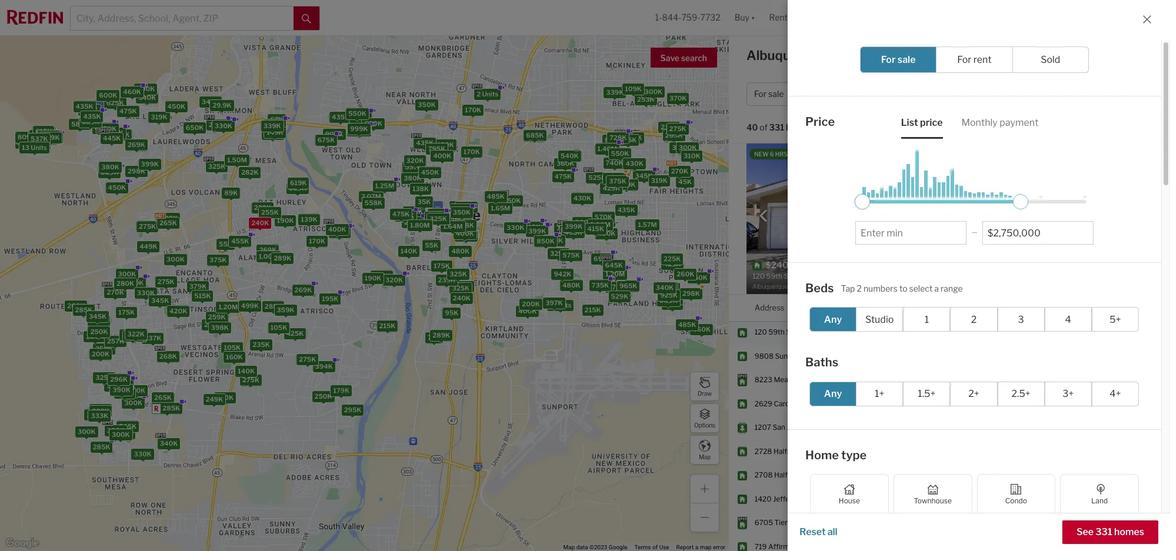 Task type: vqa. For each thing, say whether or not it's contained in the screenshot.
the bottommost 175k
yes



Task type: describe. For each thing, give the bounding box(es) containing it.
3+
[[1063, 389, 1075, 400]]

hrs for $312
[[1106, 495, 1117, 504]]

2 vertical spatial 425k
[[286, 330, 304, 338]]

1 vertical spatial beds
[[806, 281, 835, 295]]

0 horizontal spatial 750k
[[99, 125, 116, 133]]

any for 1+
[[825, 389, 843, 400]]

1 vertical spatial 138k
[[458, 221, 474, 230]]

up to $2.75m
[[819, 89, 872, 99]]

a left range
[[935, 284, 940, 294]]

225k up 800k
[[664, 255, 681, 263]]

jefferson
[[774, 495, 805, 504]]

282k
[[241, 169, 258, 177]]

2 horizontal spatial 215k
[[585, 306, 601, 314]]

homes inside button
[[1115, 527, 1145, 538]]

3 up 5
[[950, 376, 955, 385]]

list price element
[[902, 107, 943, 139]]

2728
[[755, 447, 773, 456]]

— down 5
[[950, 423, 956, 432]]

6705 tierra madre ct nw link
[[755, 519, 841, 529]]

address button
[[755, 295, 785, 321]]

1 vertical spatial 235k
[[438, 276, 455, 284]]

redfin inside on redfin button
[[1107, 303, 1130, 312]]

556k
[[42, 134, 60, 142]]

2 vertical spatial 170k
[[309, 237, 325, 245]]

sq.ft. button
[[1010, 295, 1030, 321]]

1 vertical spatial type
[[842, 448, 867, 462]]

160k
[[226, 353, 243, 362]]

0 horizontal spatial 290k
[[86, 333, 104, 341]]

13
[[22, 144, 29, 152]]

1.65m
[[491, 204, 510, 213]]

580k
[[41, 133, 59, 142]]

950k
[[660, 297, 678, 305]]

250k left 179k
[[314, 392, 332, 401]]

— down 2+ radio
[[980, 423, 986, 432]]

28
[[1095, 471, 1104, 480]]

0 vertical spatial 249k
[[331, 229, 348, 237]]

1.00m
[[259, 253, 278, 261]]

31 hrs
[[1095, 519, 1115, 528]]

a right just
[[1103, 163, 1107, 172]]

sold
[[1042, 54, 1061, 65]]

san
[[773, 423, 786, 432]]

homes inside 40 of 331 homes •
[[787, 123, 813, 133]]

albuquerque for 6705 tierra madre ct nw
[[827, 519, 870, 528]]

1-
[[656, 13, 663, 23]]

0 vertical spatial 460k
[[123, 88, 141, 96]]

0 horizontal spatial 269k
[[127, 141, 145, 149]]

3 inside "3" option
[[1019, 314, 1025, 325]]

331 inside 40 of 331 homes •
[[770, 123, 785, 133]]

1 horizontal spatial 460k
[[693, 325, 711, 334]]

965k
[[620, 282, 637, 290]]

0 horizontal spatial 235k
[[252, 341, 270, 349]]

0 horizontal spatial on
[[960, 207, 969, 216]]

16 hrs for $165
[[1095, 376, 1115, 385]]

2 vertical spatial 480k
[[563, 281, 581, 290]]

sun
[[776, 352, 788, 361]]

1 horizontal spatial 420k
[[545, 237, 563, 245]]

2 vertical spatial 350k
[[453, 208, 471, 216]]

sale inside option
[[898, 54, 916, 65]]

2 vertical spatial $185
[[1058, 543, 1075, 552]]

1 vertical spatial 750k
[[503, 197, 521, 205]]

nw inside "link"
[[838, 376, 850, 385]]

0 vertical spatial 2 units
[[477, 90, 498, 98]]

0 horizontal spatial 270k
[[107, 288, 124, 297]]

0 vertical spatial 537k
[[30, 135, 48, 143]]

error
[[713, 545, 726, 551]]

3 down beds button
[[950, 328, 955, 337]]

nw for n/a
[[824, 423, 836, 432]]

0 vertical spatial 235k
[[661, 123, 678, 131]]

2,063
[[1010, 376, 1030, 385]]

1 vertical spatial 625k
[[95, 124, 112, 132]]

255k
[[261, 208, 279, 216]]

1 horizontal spatial baths
[[980, 303, 1001, 312]]

see 331 homes button
[[1063, 521, 1159, 545]]

park
[[848, 495, 863, 504]]

beds for beds / baths
[[984, 89, 1003, 99]]

1 vertical spatial 350k
[[289, 184, 307, 192]]

st left n/a
[[815, 423, 822, 432]]

0 vertical spatial 485k
[[487, 193, 505, 201]]

st for jefferson
[[806, 495, 813, 504]]

0 vertical spatial 320k
[[406, 156, 424, 165]]

0 horizontal spatial 289k
[[274, 254, 291, 263]]

1 horizontal spatial 525k
[[589, 173, 606, 182]]

1 horizontal spatial 315k
[[672, 144, 689, 152]]

• inside 40 of 331 homes •
[[819, 123, 821, 133]]

ne for 1420 jefferson st ne
[[815, 495, 825, 504]]

1 vertical spatial 315k
[[116, 389, 133, 397]]

16 hrs for $169
[[1095, 400, 1115, 408]]

595k
[[562, 226, 580, 235]]

situated
[[1080, 154, 1107, 162]]

use
[[660, 545, 670, 551]]

25 hrs
[[1095, 423, 1116, 432]]

0 horizontal spatial 339k
[[92, 407, 109, 415]]

beds / baths
[[984, 89, 1032, 99]]

1 vertical spatial 600k
[[364, 120, 382, 128]]

5
[[950, 400, 955, 408]]

Any checkbox
[[810, 307, 857, 332]]

0 horizontal spatial 200k
[[91, 351, 109, 359]]

1.5+ radio
[[904, 382, 951, 407]]

1 horizontal spatial 298k
[[204, 321, 222, 329]]

1 vertical spatial 339k
[[263, 122, 281, 130]]

1.5+
[[919, 389, 936, 400]]

— right 35k
[[435, 202, 440, 211]]

0 horizontal spatial 399k
[[141, 160, 158, 169]]

drive
[[984, 172, 1001, 181]]

7732
[[701, 13, 721, 23]]

favorite this home image for 25 hrs
[[1144, 420, 1158, 434]]

16 for $165
[[1095, 376, 1103, 385]]

price
[[921, 117, 943, 128]]

149k
[[267, 128, 283, 137]]

— down 2,188
[[1010, 423, 1016, 432]]

662k
[[34, 129, 52, 137]]

save search
[[661, 53, 708, 63]]

2 horizontal spatial 650k
[[608, 180, 626, 189]]

0 vertical spatial 175k
[[434, 262, 450, 271]]

sale inside "button"
[[769, 89, 784, 99]]

584k
[[40, 132, 57, 140]]

sort
[[827, 123, 845, 133]]

0 vertical spatial 480k
[[457, 232, 475, 240]]

sw for 120 59th st sw
[[795, 328, 807, 337]]

394k
[[315, 363, 333, 371]]

Enter min text field
[[861, 228, 962, 239]]

ne for 2629 cardenas dr ne
[[817, 400, 827, 408]]

1 horizontal spatial 850k
[[595, 217, 613, 226]]

250k up 95k
[[454, 283, 472, 291]]

449k
[[139, 243, 157, 251]]

map for map data ©2023 google
[[564, 545, 575, 551]]

address
[[755, 303, 785, 312]]

for sale inside option
[[882, 54, 916, 65]]

for rent
[[958, 54, 992, 65]]

1 vertical spatial 485k
[[678, 321, 696, 329]]

2 horizontal spatial 475k
[[555, 173, 572, 181]]

in
[[1108, 154, 1114, 162]]

0 horizontal spatial 390k
[[112, 386, 130, 395]]

574k
[[35, 130, 53, 138]]

610k
[[524, 223, 541, 231]]

option group containing house
[[811, 474, 1140, 552]]

0 horizontal spatial on redfin
[[960, 207, 992, 216]]

reset all
[[800, 527, 838, 538]]

237k
[[144, 334, 161, 343]]

759-
[[682, 13, 701, 23]]

2 horizontal spatial 269k
[[294, 286, 312, 294]]

6 for 6 hours
[[1012, 207, 1017, 216]]

0 horizontal spatial 215k
[[379, 322, 396, 330]]

1 horizontal spatial 290k
[[209, 121, 226, 129]]

1 checkbox
[[904, 307, 951, 332]]

0 vertical spatial 390k
[[598, 230, 615, 238]]

1 horizontal spatial 55k
[[425, 241, 438, 249]]

4 checkbox
[[1045, 307, 1093, 332]]

1 horizontal spatial 550k
[[611, 150, 629, 158]]

0 vertical spatial 6
[[771, 151, 775, 158]]

a left the map
[[696, 545, 699, 551]]

0 horizontal spatial 475k
[[119, 107, 137, 115]]

minimum price slider
[[855, 194, 871, 209]]

195k
[[322, 295, 338, 303]]

1 horizontal spatial 105k
[[270, 324, 287, 332]]

95k
[[445, 309, 458, 318]]

data
[[577, 545, 588, 551]]

filters
[[1094, 89, 1117, 99]]

2 vertical spatial 450k
[[108, 184, 126, 192]]

675k
[[317, 136, 335, 144]]

1 horizontal spatial on redfin
[[1095, 303, 1130, 312]]

$327,690
[[881, 471, 914, 480]]

1 vertical spatial home type
[[806, 448, 867, 462]]

219k
[[452, 205, 469, 214]]

2,188
[[1010, 400, 1029, 408]]

monthly
[[962, 117, 998, 128]]

sw for 719 affirmed st sw
[[809, 543, 820, 552]]

2 checkbox
[[951, 307, 998, 332]]

3 units
[[550, 301, 572, 310]]

30
[[1095, 495, 1104, 504]]

hrs for $169
[[1104, 400, 1115, 408]]

type inside button
[[932, 89, 949, 99]]

1 horizontal spatial 319k
[[651, 177, 668, 185]]

halfmoon for 2728
[[774, 447, 807, 456]]

75k
[[428, 334, 441, 342]]

$729,000
[[881, 495, 915, 504]]

6 hours
[[1012, 207, 1037, 216]]

280k down 449k on the left
[[126, 279, 143, 287]]

albuquerque for 2708 halfmoon way sw
[[827, 471, 870, 480]]

ago
[[789, 151, 803, 158]]

0 vertical spatial 170k
[[465, 106, 481, 114]]

For rent checkbox
[[937, 47, 1014, 73]]

2629
[[755, 400, 773, 408]]

6705
[[755, 519, 774, 528]]

ct
[[819, 519, 827, 528]]

1 vertical spatial 537k
[[405, 163, 422, 171]]

0 horizontal spatial 420k
[[169, 307, 187, 315]]

— down $169
[[1058, 423, 1064, 432]]

1 horizontal spatial 215k
[[450, 217, 467, 225]]

terms of use link
[[635, 545, 670, 551]]

0 horizontal spatial 320k
[[385, 276, 403, 284]]

1 horizontal spatial 430k
[[626, 160, 644, 168]]

1 vertical spatial home
[[806, 448, 839, 462]]

1 inside checkbox
[[925, 314, 930, 325]]

condo
[[1006, 497, 1028, 506]]

1 horizontal spatial 270k
[[671, 167, 688, 175]]

2 vertical spatial 625k
[[41, 135, 58, 143]]

800k
[[660, 285, 678, 293]]

243k
[[373, 272, 390, 280]]

1 horizontal spatial price
[[881, 303, 900, 312]]

nm
[[833, 48, 855, 63]]

562k
[[35, 129, 52, 137]]

490k
[[38, 130, 56, 139]]

1207 san antonio st nw
[[755, 423, 836, 432]]

0 horizontal spatial baths
[[806, 356, 839, 370]]

465k
[[565, 228, 582, 236]]

none
[[1019, 223, 1037, 232]]

— right 559k
[[490, 200, 496, 208]]

— up 630k
[[96, 101, 102, 110]]

3 up townhouse
[[950, 471, 955, 480]]

charming
[[1004, 154, 1035, 162]]

0 vertical spatial 339k
[[606, 88, 624, 97]]

1 vertical spatial 170k
[[464, 148, 480, 156]]

hrs for —
[[1105, 423, 1116, 432]]

favorite this home image
[[1144, 539, 1158, 552]]

2 horizontal spatial 750k
[[556, 224, 574, 233]]

albuquerque for 9808 sun chaser trl sw
[[827, 352, 870, 361]]

1 horizontal spatial 200k
[[522, 300, 540, 308]]

of for 40
[[760, 123, 768, 133]]

monthly payment
[[962, 117, 1039, 128]]

1 vertical spatial 289k
[[433, 332, 450, 340]]

735k
[[592, 281, 609, 290]]

$/sq.ft.
[[1058, 303, 1085, 312]]

469k
[[618, 181, 636, 189]]

hrs for $165
[[1104, 376, 1115, 385]]

0 horizontal spatial 105k
[[224, 344, 240, 352]]

809k
[[17, 133, 35, 141]]

1 vertical spatial 249k
[[205, 395, 223, 404]]

favorite button image
[[927, 147, 947, 167]]

250k up 257k
[[90, 328, 108, 336]]

1 vertical spatial $185
[[1058, 328, 1075, 337]]

1 vertical spatial 298k
[[683, 290, 700, 298]]

0 vertical spatial 600k
[[99, 91, 117, 99]]

map data ©2023 google
[[564, 545, 628, 551]]

225k down 35k
[[404, 218, 421, 227]]

recommended
[[848, 123, 908, 133]]

Sold checkbox
[[1013, 47, 1090, 73]]

1.25m
[[375, 182, 394, 190]]

0 horizontal spatial 175k
[[118, 308, 135, 317]]

up
[[819, 89, 830, 99]]

1 horizontal spatial 475k
[[392, 210, 410, 218]]

1 inside button
[[1123, 89, 1127, 99]]

250k up 296k
[[95, 345, 113, 353]]

submit search image
[[302, 14, 311, 23]]



Task type: locate. For each thing, give the bounding box(es) containing it.
list
[[902, 117, 919, 128]]

homes up the 'ago'
[[787, 123, 813, 133]]

next button image
[[927, 210, 939, 222]]

2 horizontal spatial 6
[[1095, 328, 1099, 337]]

16 hrs up 4+ at the bottom of the page
[[1095, 376, 1115, 385]]

460k
[[123, 88, 141, 96], [693, 325, 711, 334]]

450k down 795k
[[421, 168, 439, 177]]

750k right 559k
[[503, 197, 521, 205]]

albuquerque down house
[[827, 519, 870, 528]]

hrs right 28
[[1105, 471, 1116, 480]]

0 horizontal spatial 315k
[[116, 389, 133, 397]]

sw inside 2728 halfmoon way sw link
[[824, 447, 836, 456]]

on redfin button
[[1095, 295, 1130, 321]]

sw up ridge
[[825, 471, 837, 480]]

any down location
[[825, 314, 843, 325]]

350k up 869k
[[453, 208, 471, 216]]

0 vertical spatial 105k
[[270, 324, 287, 332]]

None checkbox
[[811, 520, 889, 552], [894, 520, 973, 552], [978, 520, 1056, 552], [811, 520, 889, 552], [894, 520, 973, 552], [978, 520, 1056, 552]]

9808
[[755, 352, 774, 361]]

2 horizontal spatial 425k
[[664, 260, 681, 269]]

beds inside button
[[984, 89, 1003, 99]]

0 horizontal spatial 298k
[[127, 167, 145, 175]]

numbers
[[864, 284, 898, 294]]

0 vertical spatial homes
[[787, 123, 813, 133]]

250k up 869k
[[452, 202, 470, 211]]

0 horizontal spatial 2 units
[[430, 210, 452, 218]]

0 vertical spatial map
[[699, 454, 711, 461]]

0 vertical spatial 270k
[[671, 167, 688, 175]]

2 horizontal spatial 298k
[[683, 290, 700, 298]]

1 16 hrs from the top
[[1095, 376, 1115, 385]]

$2.75m
[[842, 89, 872, 99]]

halfmoon inside "link"
[[775, 471, 807, 480]]

4+
[[1110, 389, 1122, 400]]

type up house checkbox
[[842, 448, 867, 462]]

399k
[[141, 160, 158, 169], [565, 222, 583, 231], [528, 227, 546, 236]]

331 right 40
[[770, 123, 785, 133]]

2728 halfmoon way sw link
[[755, 447, 836, 457]]

nw right the ave
[[838, 376, 850, 385]]

425k down 359k at the left bottom of the page
[[286, 330, 304, 338]]

on redfin down the $/sq. ft.
[[960, 207, 992, 216]]

2 any from the top
[[825, 389, 843, 400]]

295k
[[344, 406, 361, 414]]

0 vertical spatial 16 hrs
[[1095, 376, 1115, 385]]

albuquerque down location button
[[827, 328, 870, 337]]

1.80m
[[410, 221, 430, 229]]

redfin up the 5+
[[1107, 303, 1130, 312]]

of inside 40 of 331 homes •
[[760, 123, 768, 133]]

to inside button
[[832, 89, 840, 99]]

3 right $729,000
[[950, 495, 955, 504]]

for up 40
[[755, 89, 767, 99]]

any down the ave
[[825, 389, 843, 400]]

sw inside 120 59th st sw link
[[795, 328, 807, 337]]

any inside radio
[[825, 389, 843, 400]]

any for studio
[[825, 314, 843, 325]]

hrs down the 5+
[[1101, 328, 1112, 337]]

425k
[[603, 184, 620, 192], [664, 260, 681, 269], [286, 330, 304, 338]]

albuquerque for 2728 halfmoon way sw
[[827, 447, 870, 456]]

1 horizontal spatial 175k
[[434, 262, 450, 271]]

1 vertical spatial ne
[[815, 495, 825, 504]]

565k
[[36, 129, 54, 137]]

sw inside 9808 sun chaser trl sw link
[[825, 352, 837, 361]]

844-
[[663, 13, 682, 23]]

maximum price slider
[[1014, 194, 1029, 209]]

0 horizontal spatial 240k
[[251, 219, 269, 227]]

map region
[[0, 0, 872, 552]]

0 vertical spatial 625k
[[106, 99, 124, 107]]

331 up 2 days
[[1096, 527, 1113, 538]]

2+ radio
[[951, 382, 998, 407]]

For sale checkbox
[[861, 47, 937, 73]]

2 16 from the top
[[1095, 400, 1103, 408]]

House checkbox
[[811, 474, 889, 516]]

1 horizontal spatial 537k
[[405, 163, 422, 171]]

719
[[755, 543, 767, 552]]

sw for 2728 halfmoon way sw
[[824, 447, 836, 456]]

n/a
[[827, 423, 840, 432]]

hrs right 25
[[1105, 423, 1116, 432]]

0 vertical spatial 289k
[[274, 254, 291, 263]]

5+ checkbox
[[1093, 307, 1140, 332]]

sw for 2708 halfmoon way sw
[[825, 471, 837, 480]]

sale left sale
[[898, 54, 916, 65]]

1 vertical spatial to
[[900, 284, 908, 294]]

$185 down $239
[[1058, 543, 1075, 552]]

2 horizontal spatial 450k
[[421, 168, 439, 177]]

1 vertical spatial redfin
[[1107, 303, 1130, 312]]

of for terms
[[653, 545, 658, 551]]

55k down the 1.80m
[[425, 241, 438, 249]]

1 any from the top
[[825, 314, 843, 325]]

0 horizontal spatial 650k
[[17, 139, 35, 147]]

321k
[[125, 332, 141, 340]]

0 vertical spatial for sale
[[882, 54, 916, 65]]

6 for 6 hrs
[[1095, 328, 1099, 337]]

any inside checkbox
[[825, 314, 843, 325]]

option group containing for sale
[[861, 47, 1090, 73]]

16 hrs up 25 hrs
[[1095, 400, 1115, 408]]

2 vertical spatial 339k
[[92, 407, 109, 415]]

2 vertical spatial 298k
[[204, 321, 222, 329]]

halfmoon for 2708
[[775, 471, 807, 480]]

269k down the 255k
[[259, 246, 277, 254]]

for sale
[[882, 54, 916, 65], [755, 89, 784, 99]]

28 hrs
[[1095, 471, 1116, 480]]

• left 'sort'
[[819, 123, 821, 133]]

1+ radio
[[857, 382, 904, 407]]

750k right 589k on the top left of the page
[[99, 125, 116, 133]]

175k up "353k" on the left bottom
[[118, 308, 135, 317]]

1 vertical spatial 200k
[[91, 351, 109, 359]]

345k
[[635, 172, 653, 180], [151, 297, 169, 305], [89, 313, 106, 321], [119, 423, 136, 431]]

Enter max text field
[[988, 228, 1089, 239]]

hrs for $239
[[1104, 519, 1115, 528]]

sw right trl at right bottom
[[825, 352, 837, 361]]

3 inside map region
[[550, 301, 554, 310]]

st for 59th
[[787, 328, 794, 337]]

2 vertical spatial 235k
[[252, 341, 270, 349]]

480k
[[457, 232, 475, 240], [451, 247, 470, 255], [563, 281, 581, 290]]

baths up the ave
[[806, 356, 839, 370]]

nw for albuquerque
[[828, 519, 841, 528]]

0 vertical spatial 315k
[[672, 144, 689, 152]]

google image
[[3, 536, 42, 552]]

6 albuquerque from the top
[[827, 519, 870, 528]]

2 vertical spatial 269k
[[294, 286, 312, 294]]

4 albuquerque from the top
[[827, 447, 870, 456]]

359k
[[277, 306, 294, 314]]

beds
[[984, 89, 1003, 99], [806, 281, 835, 295], [950, 303, 968, 312]]

homes
[[857, 48, 901, 63]]

2 horizontal spatial 399k
[[565, 222, 583, 231]]

728k
[[610, 134, 627, 142]]

report
[[677, 545, 694, 551]]

350k up "139k"
[[289, 184, 307, 192]]

market insights link
[[1024, 38, 1094, 64]]

price
[[806, 115, 835, 129], [881, 303, 900, 312]]

home type
[[907, 89, 949, 99], [806, 448, 867, 462]]

1 vertical spatial 450k
[[421, 168, 439, 177]]

260k
[[677, 270, 695, 278], [690, 274, 708, 282], [67, 302, 85, 310]]

16 left 4+ at the bottom of the page
[[1095, 400, 1103, 408]]

for sale inside "button"
[[755, 89, 784, 99]]

see 331 homes
[[1077, 527, 1145, 538]]

1 vertical spatial sale
[[769, 89, 784, 99]]

1-844-759-7732
[[656, 13, 721, 23]]

favorite this home image right 25 hrs
[[1144, 420, 1158, 434]]

339k up 720k
[[263, 122, 281, 130]]

430k right "740k"
[[626, 160, 644, 168]]

1207
[[755, 423, 772, 432]]

short
[[1108, 163, 1126, 172]]

favorite this home image for 31 hrs
[[1144, 515, 1158, 529]]

way for 2728 halfmoon way sw
[[808, 447, 823, 456]]

favorite button checkbox
[[927, 147, 947, 167]]

1 right filters
[[1123, 89, 1127, 99]]

450k down 470k
[[108, 184, 126, 192]]

240k up 95k
[[453, 294, 471, 302]]

275k
[[669, 125, 686, 133], [139, 223, 156, 231], [157, 278, 174, 286], [299, 356, 316, 364], [242, 376, 259, 384]]

remove up to $2.75m image
[[878, 91, 885, 98]]

0 horizontal spatial 249k
[[205, 395, 223, 404]]

3 albuquerque from the top
[[827, 400, 870, 408]]

None checkbox
[[1061, 520, 1140, 552]]

favorite this home image up favorite this home icon
[[1144, 515, 1158, 529]]

0 vertical spatial of
[[760, 123, 768, 133]]

2 favorite this home image from the top
[[1144, 515, 1158, 529]]

beds down range
[[950, 303, 968, 312]]

$239
[[1058, 519, 1076, 528]]

0 horizontal spatial home
[[806, 448, 839, 462]]

neighborhood,
[[1040, 163, 1088, 172]]

425k up 800k
[[664, 260, 681, 269]]

Any radio
[[810, 382, 857, 407]]

1 vertical spatial 105k
[[224, 344, 240, 352]]

0 horizontal spatial 430k
[[573, 194, 591, 202]]

1 vertical spatial 650k
[[17, 139, 35, 147]]

for inside "button"
[[755, 89, 767, 99]]

0 horizontal spatial price
[[806, 115, 835, 129]]

1 vertical spatial map
[[564, 545, 575, 551]]

City, Address, School, Agent, ZIP search field
[[71, 6, 294, 30]]

home type down n/a
[[806, 448, 867, 462]]

339k up 309k
[[92, 407, 109, 415]]

720k
[[264, 130, 281, 138]]

for
[[882, 54, 896, 65], [958, 54, 972, 65], [755, 89, 767, 99]]

townhouse
[[914, 497, 952, 506]]

485k
[[487, 193, 505, 201], [678, 321, 696, 329]]

200k left 397k
[[522, 300, 540, 308]]

215k down 219k
[[450, 217, 467, 225]]

way down antonio
[[808, 447, 823, 456]]

Condo checkbox
[[978, 474, 1056, 516]]

319k down 500k
[[151, 113, 167, 121]]

0 horizontal spatial 550k
[[348, 110, 366, 118]]

2708
[[755, 471, 773, 480]]

1 16 from the top
[[1095, 376, 1103, 385]]

for sale up remove up to $2.75m icon at top
[[882, 54, 916, 65]]

hrs right 30
[[1106, 495, 1117, 504]]

319k left the 45k
[[651, 177, 668, 185]]

0 horizontal spatial redfin
[[971, 207, 992, 216]]

550k up "740k"
[[611, 150, 629, 158]]

1 horizontal spatial 399k
[[528, 227, 546, 236]]

593k
[[37, 135, 55, 143]]

way
[[808, 447, 823, 456], [809, 471, 823, 480]]

map for map
[[699, 454, 711, 461]]

on redfin
[[960, 207, 992, 216], [1095, 303, 1130, 312]]

390k down 2.00m
[[598, 230, 615, 238]]

4+ radio
[[1093, 382, 1140, 407]]

for sale up 40 of 331 homes •
[[755, 89, 784, 99]]

1 vertical spatial on redfin
[[1095, 303, 1130, 312]]

year built
[[1066, 191, 1098, 200]]

339k left 109k
[[606, 88, 624, 97]]

0 horizontal spatial 600k
[[30, 140, 48, 148]]

sw inside 2708 halfmoon way sw "link"
[[825, 471, 837, 480]]

1 vertical spatial 140k
[[238, 367, 255, 376]]

Studio checkbox
[[857, 307, 904, 332]]

0 vertical spatial 140k
[[400, 247, 417, 256]]

269k down 500k
[[127, 141, 145, 149]]

map inside button
[[699, 454, 711, 461]]

535k
[[36, 128, 53, 136], [34, 131, 52, 140], [43, 134, 60, 143]]

— down the $/sq. ft.
[[972, 228, 978, 237]]

290k down '29.9k'
[[209, 121, 226, 129]]

baths inside button
[[1010, 89, 1032, 99]]

for for for rent option
[[958, 54, 972, 65]]

215k down 735k
[[585, 306, 601, 314]]

5 albuquerque from the top
[[827, 471, 870, 480]]

0 vertical spatial 550k
[[348, 110, 366, 118]]

16 for $169
[[1095, 400, 1103, 408]]

280k up 999k
[[352, 113, 369, 121]]

480k down "1.64m"
[[457, 232, 475, 240]]

8223 meadowbrook ave nw
[[755, 376, 850, 385]]

1 favorite this home image from the top
[[1144, 420, 1158, 434]]

155k
[[664, 300, 681, 309]]

540k
[[561, 152, 579, 160]]

•
[[1119, 89, 1121, 99], [819, 123, 821, 133]]

0 horizontal spatial •
[[819, 123, 821, 133]]

1 horizontal spatial sale
[[898, 54, 916, 65]]

815k
[[605, 136, 622, 144]]

1.20m down 645k
[[606, 270, 625, 279]]

1 horizontal spatial homes
[[1115, 527, 1145, 538]]

2 horizontal spatial 350k
[[453, 208, 471, 216]]

year
[[1066, 191, 1081, 200]]

385k
[[34, 136, 51, 144]]

1 horizontal spatial to
[[900, 284, 908, 294]]

475k down 1.25m
[[392, 210, 410, 218]]

1.57m
[[638, 220, 657, 229]]

415k
[[588, 225, 604, 233]]

antonio
[[787, 423, 814, 432]]

st for affirmed
[[800, 543, 807, 552]]

report a map error
[[677, 545, 726, 551]]

1 albuquerque from the top
[[827, 328, 870, 337]]

2,338
[[1010, 495, 1030, 504]]

0 vertical spatial to
[[832, 89, 840, 99]]

1 vertical spatial favorite this home image
[[1144, 515, 1158, 529]]

319k
[[151, 113, 167, 121], [651, 177, 668, 185]]

1 horizontal spatial 339k
[[263, 122, 281, 130]]

1 vertical spatial 550k
[[611, 150, 629, 158]]

up to $2.75m button
[[812, 82, 894, 106]]

homes up favorite this home icon
[[1115, 527, 1145, 538]]

Townhouse checkbox
[[894, 474, 973, 516]]

favorite this home image
[[1144, 420, 1158, 434], [1144, 515, 1158, 529]]

105k up the '160k'
[[224, 344, 240, 352]]

2 horizontal spatial 600k
[[364, 120, 382, 128]]

296k
[[110, 376, 127, 384]]

home type inside button
[[907, 89, 949, 99]]

320k
[[406, 156, 424, 165], [385, 276, 403, 284]]

1 down select
[[925, 314, 930, 325]]

1 horizontal spatial map
[[699, 454, 711, 461]]

0 vertical spatial way
[[808, 447, 823, 456]]

2.5+ radio
[[998, 382, 1045, 407]]

289k down 95k
[[433, 332, 450, 340]]

trl
[[815, 352, 823, 361]]

of right 40
[[760, 123, 768, 133]]

1 vertical spatial 240k
[[453, 294, 471, 302]]

$435,000
[[881, 423, 915, 432]]

2 vertical spatial 600k
[[30, 140, 48, 148]]

of left use
[[653, 545, 658, 551]]

tap
[[842, 284, 856, 294]]

hrs for $185
[[1101, 328, 1112, 337]]

1,300
[[1010, 328, 1029, 337]]

draw button
[[691, 372, 720, 401]]

0 vertical spatial •
[[1119, 89, 1121, 99]]

225k up the 1.80m
[[397, 212, 414, 220]]

6 left 'hrs'
[[771, 151, 775, 158]]

halfmoon down 1207 san antonio st nw link
[[774, 447, 807, 456]]

map down options
[[699, 454, 711, 461]]

0 vertical spatial 450k
[[167, 103, 185, 111]]

1 horizontal spatial 650k
[[186, 124, 204, 132]]

2 albuquerque from the top
[[827, 352, 870, 361]]

• inside button
[[1119, 89, 1121, 99]]

built
[[1082, 191, 1098, 200]]

0 vertical spatial 350k
[[418, 101, 436, 109]]

location button
[[827, 295, 859, 321]]

2 days
[[1095, 543, 1116, 552]]

home inside button
[[907, 89, 930, 99]]

1 vertical spatial price
[[881, 303, 900, 312]]

3 checkbox
[[998, 307, 1045, 332]]

2 16 hrs from the top
[[1095, 400, 1115, 408]]

to
[[832, 89, 840, 99], [900, 284, 908, 294]]

1 horizontal spatial 138k
[[458, 221, 474, 230]]

455k
[[231, 237, 249, 245]]

1 horizontal spatial home
[[907, 89, 930, 99]]

on redfin up the 5+
[[1095, 303, 1130, 312]]

select
[[910, 284, 933, 294]]

269k
[[127, 141, 145, 149], [259, 246, 277, 254], [294, 286, 312, 294]]

1207 san antonio st nw link
[[755, 423, 836, 433]]

home up list price
[[907, 89, 930, 99]]

Land checkbox
[[1061, 474, 1140, 516]]

$165
[[1058, 376, 1075, 385]]

beds for beds button
[[950, 303, 968, 312]]

way for 2708 halfmoon way sw
[[809, 471, 823, 480]]

1 vertical spatial 331
[[1096, 527, 1113, 538]]

3 right 2+
[[980, 400, 985, 408]]

269k up 359k at the left bottom of the page
[[294, 286, 312, 294]]

6 left hours
[[1012, 207, 1017, 216]]

120 59th st sw link
[[755, 328, 816, 338]]

fr...
[[1002, 172, 1011, 181]]

235k up 95k
[[438, 276, 455, 284]]

1 vertical spatial •
[[819, 123, 821, 133]]

1 vertical spatial 430k
[[573, 194, 591, 202]]

option group
[[861, 47, 1090, 73], [810, 307, 1140, 332], [810, 382, 1140, 407], [811, 474, 1140, 552]]

sw down reset
[[809, 543, 820, 552]]

331 inside button
[[1096, 527, 1113, 538]]

3+ radio
[[1045, 382, 1093, 407]]

previous button image
[[758, 210, 770, 222]]

2 inside option
[[972, 314, 977, 325]]

1 horizontal spatial 289k
[[433, 332, 450, 340]]

beds button
[[950, 295, 968, 321]]

monthly payment element
[[962, 107, 1039, 139]]

for for for sale option
[[882, 54, 896, 65]]

0 horizontal spatial 138k
[[412, 185, 429, 193]]

dr
[[807, 400, 815, 408]]

0 vertical spatial nw
[[838, 376, 850, 385]]

hrs up 4+ at the bottom of the page
[[1104, 376, 1115, 385]]

hrs up 25 hrs
[[1104, 400, 1115, 408]]

285k
[[405, 208, 423, 216], [264, 303, 282, 311], [75, 306, 92, 315], [162, 404, 180, 413], [93, 443, 110, 452]]

200k down 257k
[[91, 351, 109, 359]]

360k
[[557, 160, 574, 168]]

9808 sun chaser trl sw link
[[755, 352, 837, 362]]

1 vertical spatial 269k
[[259, 246, 277, 254]]

photo of 120 59th st sw, albuquerque, nm 87121 image
[[747, 144, 950, 294]]

0 horizontal spatial 850k
[[537, 237, 555, 245]]

albuquerque for 120 59th st sw
[[827, 328, 870, 337]]

280k up "353k" on the left bottom
[[116, 280, 134, 288]]

sw inside the "719 affirmed st sw" link
[[809, 543, 820, 552]]

to left select
[[900, 284, 908, 294]]

days
[[1100, 543, 1116, 552]]

to right up
[[832, 89, 840, 99]]

480k down 869k
[[451, 247, 470, 255]]

0 horizontal spatial map
[[564, 545, 575, 551]]

315k up the 45k
[[672, 144, 689, 152]]

hrs for $231
[[1105, 471, 1116, 480]]

719 affirmed st sw link
[[755, 543, 820, 552]]

halfmoon
[[774, 447, 807, 456], [775, 471, 807, 480]]

a up 'after' at the right of the page
[[999, 154, 1003, 162]]

658k
[[19, 134, 37, 142]]

on inside button
[[1095, 303, 1105, 312]]

ne left ridge
[[815, 495, 825, 504]]

750k left 880k
[[556, 224, 574, 233]]

way inside "link"
[[809, 471, 823, 480]]

0 vertical spatial home type
[[907, 89, 949, 99]]



